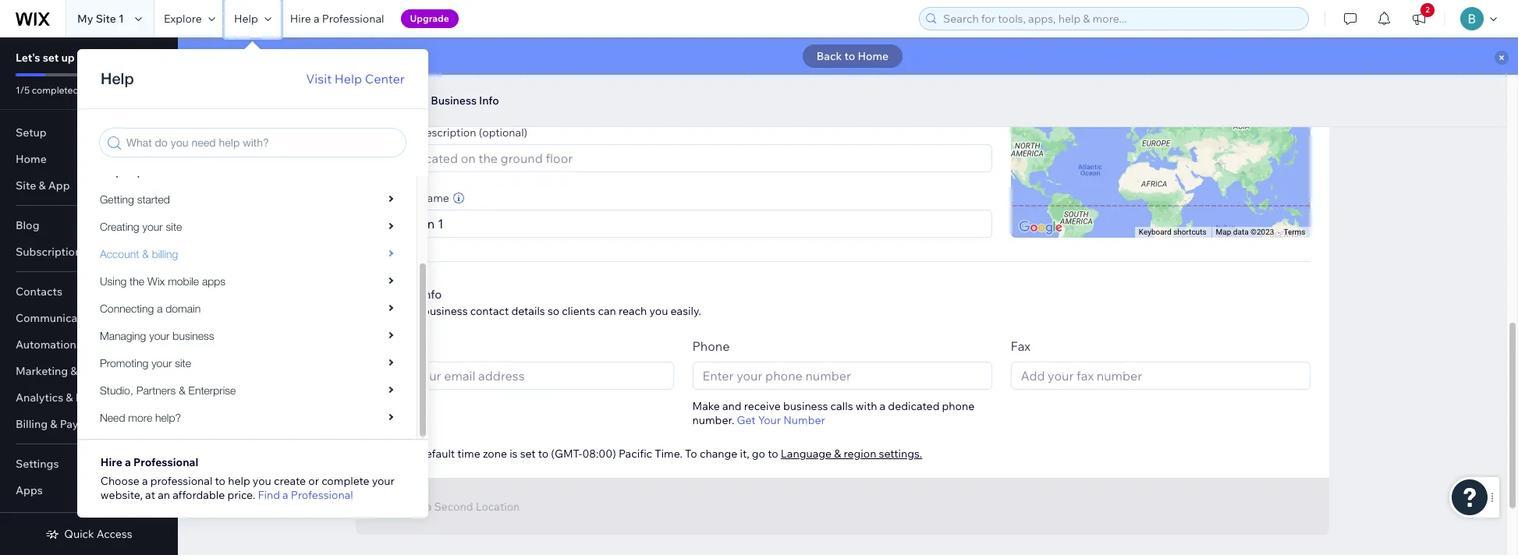 Task type: vqa. For each thing, say whether or not it's contained in the screenshot.
FIELD
no



Task type: locate. For each thing, give the bounding box(es) containing it.
subscriptions link
[[0, 239, 178, 265]]

set right is
[[520, 447, 536, 461]]

explore
[[164, 12, 202, 26]]

0 horizontal spatial your
[[77, 51, 101, 65]]

site
[[96, 12, 116, 26], [16, 179, 36, 193]]

0 vertical spatial your
[[758, 414, 781, 428]]

help
[[234, 12, 258, 26], [335, 71, 362, 87]]

contact
[[374, 287, 418, 302]]

& for site
[[39, 179, 46, 193]]

& for billing
[[50, 417, 57, 431]]

you
[[650, 304, 668, 318], [253, 474, 271, 488]]

0 vertical spatial professional
[[322, 12, 384, 26]]

1 horizontal spatial hire
[[290, 12, 311, 26]]

0 vertical spatial you
[[650, 304, 668, 318]]

0 vertical spatial hire a professional
[[290, 12, 384, 26]]

0 horizontal spatial help
[[234, 12, 258, 26]]

0 horizontal spatial your
[[394, 447, 417, 461]]

back
[[817, 49, 842, 63]]

1 horizontal spatial settings
[[355, 94, 398, 108]]

help inside button
[[234, 12, 258, 26]]

change
[[700, 447, 738, 461]]

business left calls
[[783, 400, 828, 414]]

complete
[[322, 474, 369, 488]]

region
[[844, 447, 877, 461]]

& right billing
[[50, 417, 57, 431]]

you right help
[[253, 474, 271, 488]]

0 vertical spatial your
[[77, 51, 101, 65]]

or
[[308, 474, 319, 488]]

0 horizontal spatial business
[[423, 304, 468, 318]]

2 vertical spatial professional
[[291, 488, 353, 502]]

to
[[685, 447, 697, 461]]

08:00)
[[582, 447, 616, 461]]

to right the back
[[845, 49, 855, 63]]

settings down center
[[355, 94, 398, 108]]

& inside popup button
[[66, 391, 73, 405]]

1 horizontal spatial home
[[858, 49, 889, 63]]

Search for your business address field
[[398, 80, 987, 106]]

e.g., Located on the ground floor field
[[380, 145, 987, 172]]

a
[[314, 12, 320, 26], [880, 400, 886, 414], [125, 456, 131, 470], [142, 474, 148, 488], [283, 488, 288, 502]]

0 horizontal spatial home
[[16, 152, 47, 166]]

& left seo on the left bottom
[[70, 364, 78, 378]]

location
[[374, 191, 418, 205]]

to right the go
[[768, 447, 778, 461]]

site & app
[[16, 179, 70, 193]]

make
[[692, 400, 720, 414]]

to
[[845, 49, 855, 63], [538, 447, 549, 461], [768, 447, 778, 461], [215, 474, 226, 488]]

keyboard shortcuts button
[[1139, 227, 1207, 238]]

0 horizontal spatial you
[[253, 474, 271, 488]]

hire
[[290, 12, 311, 26], [101, 456, 122, 470]]

website,
[[101, 488, 143, 502]]

let's set up your blog
[[16, 51, 127, 65]]

settings inside sidebar element
[[16, 457, 59, 471]]

settings.
[[879, 447, 922, 461]]

& inside 'dropdown button'
[[70, 364, 78, 378]]

reports
[[75, 391, 116, 405]]

your down contact
[[398, 304, 421, 318]]

1 vertical spatial hire a professional
[[101, 456, 198, 470]]

1 vertical spatial settings
[[16, 457, 59, 471]]

Add your fax number field
[[1016, 363, 1305, 389]]

analytics
[[16, 391, 63, 405]]

1 vertical spatial you
[[253, 474, 271, 488]]

hire right help button
[[290, 12, 311, 26]]

1 horizontal spatial help
[[335, 71, 362, 87]]

hire a professional up visit
[[290, 12, 384, 26]]

1/5 completed
[[16, 84, 79, 96]]

set left up
[[43, 51, 59, 65]]

2 horizontal spatial your
[[398, 304, 421, 318]]

a left an
[[142, 474, 148, 488]]

settings up "apps"
[[16, 457, 59, 471]]

your inside choose a professional to help you create or complete your website, at an affordable price.
[[372, 474, 395, 488]]

1 horizontal spatial hire a professional
[[290, 12, 384, 26]]

your right up
[[77, 51, 101, 65]]

1 horizontal spatial you
[[650, 304, 668, 318]]

& inside dropdown button
[[39, 179, 46, 193]]

1 horizontal spatial business
[[783, 400, 828, 414]]

apps
[[16, 484, 43, 498]]

site left app at top
[[16, 179, 36, 193]]

1 vertical spatial site
[[16, 179, 36, 193]]

with
[[856, 400, 877, 414]]

home down setup
[[16, 152, 47, 166]]

go
[[752, 447, 765, 461]]

0 vertical spatial set
[[43, 51, 59, 65]]

business down info at the left bottom of page
[[423, 304, 468, 318]]

set
[[43, 51, 59, 65], [520, 447, 536, 461]]

my
[[77, 12, 93, 26]]

Add your location name field
[[380, 211, 987, 237]]

0 horizontal spatial settings
[[16, 457, 59, 471]]

1 vertical spatial hire
[[101, 456, 122, 470]]

set inside sidebar element
[[43, 51, 59, 65]]

you inside contact info add your business contact details so clients can reach you easily.
[[650, 304, 668, 318]]

number
[[784, 414, 825, 428]]

0 horizontal spatial site
[[16, 179, 36, 193]]

communications button
[[0, 305, 178, 332]]

1 horizontal spatial set
[[520, 447, 536, 461]]

choose
[[101, 474, 140, 488]]

settings for settings button
[[355, 94, 398, 108]]

reach
[[619, 304, 647, 318]]

language & region settings. button
[[781, 447, 922, 461]]

& for analytics
[[66, 391, 73, 405]]

data
[[1233, 228, 1249, 237]]

a up choose
[[125, 456, 131, 470]]

home right the back
[[858, 49, 889, 63]]

settings inside button
[[355, 94, 398, 108]]

analytics & reports
[[16, 391, 116, 405]]

details
[[511, 304, 545, 318]]

zone
[[483, 447, 507, 461]]

your inside sidebar element
[[77, 51, 101, 65]]

your right get
[[758, 414, 781, 428]]

business info button
[[423, 89, 507, 112]]

a right the with
[[880, 400, 886, 414]]

get your number
[[737, 414, 825, 428]]

hire up choose
[[101, 456, 122, 470]]

upgrade
[[410, 12, 449, 24]]

0 vertical spatial business
[[423, 304, 468, 318]]

help button
[[225, 0, 281, 37]]

1 vertical spatial home
[[16, 152, 47, 166]]

address
[[374, 126, 416, 140]]

billing
[[16, 417, 48, 431]]

is
[[510, 447, 518, 461]]

time
[[457, 447, 480, 461]]

1 vertical spatial help
[[335, 71, 362, 87]]

visit help center
[[306, 71, 405, 87]]

0 vertical spatial site
[[96, 12, 116, 26]]

your
[[77, 51, 101, 65], [398, 304, 421, 318], [372, 474, 395, 488]]

1 vertical spatial your
[[398, 304, 421, 318]]

marketing & seo button
[[0, 358, 178, 385]]

0 horizontal spatial set
[[43, 51, 59, 65]]

2 vertical spatial your
[[372, 474, 395, 488]]

help right explore
[[234, 12, 258, 26]]

your left default at the bottom of page
[[394, 447, 417, 461]]

marketing
[[16, 364, 68, 378]]

& for marketing
[[70, 364, 78, 378]]

to left help
[[215, 474, 226, 488]]

0 vertical spatial home
[[858, 49, 889, 63]]

your right "complete"
[[372, 474, 395, 488]]

a right find
[[283, 488, 288, 502]]

& left app at top
[[39, 179, 46, 193]]

& inside popup button
[[50, 417, 57, 431]]

site left 1
[[96, 12, 116, 26]]

help right visit
[[335, 71, 362, 87]]

&
[[39, 179, 46, 193], [70, 364, 78, 378], [66, 391, 73, 405], [50, 417, 57, 431], [834, 447, 841, 461]]

©2023
[[1251, 228, 1274, 237]]

& left 'reports'
[[66, 391, 73, 405]]

your inside contact info add your business contact details so clients can reach you easily.
[[398, 304, 421, 318]]

to inside button
[[845, 49, 855, 63]]

communications
[[16, 311, 103, 325]]

and
[[722, 400, 742, 414]]

0 vertical spatial settings
[[355, 94, 398, 108]]

your
[[758, 414, 781, 428], [394, 447, 417, 461]]

you right reach
[[650, 304, 668, 318]]

blog
[[103, 51, 127, 65]]

1 horizontal spatial your
[[372, 474, 395, 488]]

hire a professional up at
[[101, 456, 198, 470]]

up
[[61, 51, 75, 65]]

1 vertical spatial business
[[783, 400, 828, 414]]

0 vertical spatial help
[[234, 12, 258, 26]]

get
[[737, 414, 756, 428]]

business
[[423, 304, 468, 318], [783, 400, 828, 414]]

business inside contact info add your business contact details so clients can reach you easily.
[[423, 304, 468, 318]]

payments
[[60, 417, 111, 431]]

make and receive business calls with a dedicated phone number.
[[692, 400, 975, 428]]

back to home alert
[[178, 37, 1518, 75]]

my site 1
[[77, 12, 124, 26]]

business
[[431, 94, 477, 108]]

let's
[[16, 51, 40, 65]]

analytics & reports button
[[0, 385, 178, 411]]

upgrade button
[[401, 9, 459, 28]]

settings button
[[348, 89, 406, 112]]

0 horizontal spatial hire
[[101, 456, 122, 470]]

fax
[[1011, 339, 1031, 354]]

settings link
[[0, 451, 178, 478]]

Search for tools, apps, help & more... field
[[939, 8, 1304, 30]]

business info
[[431, 94, 499, 108]]

(optional)
[[479, 126, 528, 140]]

to left (gmt-
[[538, 447, 549, 461]]



Task type: describe. For each thing, give the bounding box(es) containing it.
1 horizontal spatial your
[[758, 414, 781, 428]]

1
[[119, 12, 124, 26]]

professional for hire a professional link
[[322, 12, 384, 26]]

calls
[[831, 400, 853, 414]]

location name
[[374, 191, 449, 205]]

contact info add your business contact details so clients can reach you easily.
[[374, 287, 701, 318]]

1 vertical spatial professional
[[133, 456, 198, 470]]

hire a professional link
[[281, 0, 394, 37]]

subscriptions
[[16, 245, 87, 259]]

get your number button
[[737, 414, 825, 428]]

professional for find a professional link
[[291, 488, 353, 502]]

to inside choose a professional to help you create or complete your website, at an affordable price.
[[215, 474, 226, 488]]

find a professional link
[[258, 488, 353, 502]]

billing & payments
[[16, 417, 111, 431]]

google image
[[1015, 218, 1066, 238]]

help
[[228, 474, 250, 488]]

language
[[781, 447, 832, 461]]

your for set
[[77, 51, 101, 65]]

(gmt-
[[551, 447, 582, 461]]

seo
[[80, 364, 103, 378]]

setup link
[[0, 119, 178, 146]]

home link
[[0, 146, 178, 172]]

0 horizontal spatial hire a professional
[[101, 456, 198, 470]]

price.
[[227, 488, 255, 502]]

site & app button
[[0, 172, 178, 199]]

map
[[1216, 228, 1231, 237]]

email
[[374, 339, 406, 354]]

sidebar element
[[0, 37, 178, 556]]

1/5
[[16, 84, 30, 96]]

phone
[[692, 339, 730, 354]]

quick access
[[64, 527, 132, 541]]

home inside sidebar element
[[16, 152, 47, 166]]

your default time zone is set to (gmt-08:00) pacific time. to change it, go to language & region settings.
[[394, 447, 922, 461]]

2 button
[[1402, 0, 1436, 37]]

map region
[[937, 6, 1337, 406]]

back to home button
[[803, 44, 903, 68]]

a up visit
[[314, 12, 320, 26]]

your for info
[[398, 304, 421, 318]]

info
[[421, 287, 442, 302]]

1 vertical spatial set
[[520, 447, 536, 461]]

address description (optional)
[[374, 126, 528, 140]]

it,
[[740, 447, 750, 461]]

terms
[[1284, 228, 1306, 237]]

blog
[[16, 218, 39, 233]]

Enter your phone number field
[[698, 363, 987, 389]]

a inside make and receive business calls with a dedicated phone number.
[[880, 400, 886, 414]]

number.
[[692, 414, 734, 428]]

setup
[[16, 126, 47, 140]]

1 vertical spatial your
[[394, 447, 417, 461]]

clients
[[562, 304, 596, 318]]

shortcuts
[[1174, 228, 1207, 237]]

quick
[[64, 527, 94, 541]]

billing & payments button
[[0, 411, 178, 438]]

description
[[419, 126, 476, 140]]

blog button
[[0, 212, 178, 239]]

default
[[419, 447, 455, 461]]

choose a professional to help you create or complete your website, at an affordable price.
[[101, 474, 395, 502]]

info
[[479, 94, 499, 108]]

can
[[598, 304, 616, 318]]

business inside make and receive business calls with a dedicated phone number.
[[783, 400, 828, 414]]

automations
[[16, 338, 82, 352]]

home inside button
[[858, 49, 889, 63]]

professional
[[150, 474, 213, 488]]

phone
[[942, 400, 975, 414]]

contacts
[[16, 285, 62, 299]]

site inside site & app dropdown button
[[16, 179, 36, 193]]

2
[[1426, 5, 1430, 15]]

pacific
[[619, 447, 652, 461]]

find a professional
[[258, 488, 353, 502]]

a inside choose a professional to help you create or complete your website, at an affordable price.
[[142, 474, 148, 488]]

visit
[[306, 71, 332, 87]]

marketing & seo
[[16, 364, 103, 378]]

you inside choose a professional to help you create or complete your website, at an affordable price.
[[253, 474, 271, 488]]

dedicated
[[888, 400, 940, 414]]

an
[[158, 488, 170, 502]]

Type your email address field
[[380, 363, 668, 389]]

quick access button
[[46, 527, 132, 541]]

0 vertical spatial hire
[[290, 12, 311, 26]]

contacts button
[[0, 279, 178, 305]]

& left region
[[834, 447, 841, 461]]

so
[[548, 304, 560, 318]]

at
[[145, 488, 155, 502]]

settings for settings link
[[16, 457, 59, 471]]

find
[[258, 488, 280, 502]]

time.
[[655, 447, 683, 461]]

create
[[274, 474, 306, 488]]

completed
[[32, 84, 79, 96]]

1 horizontal spatial site
[[96, 12, 116, 26]]

back to home
[[817, 49, 889, 63]]

automations link
[[0, 332, 178, 358]]

map data ©2023
[[1216, 228, 1274, 237]]

apps button
[[0, 478, 178, 504]]

add
[[374, 304, 395, 318]]

app
[[48, 179, 70, 193]]



